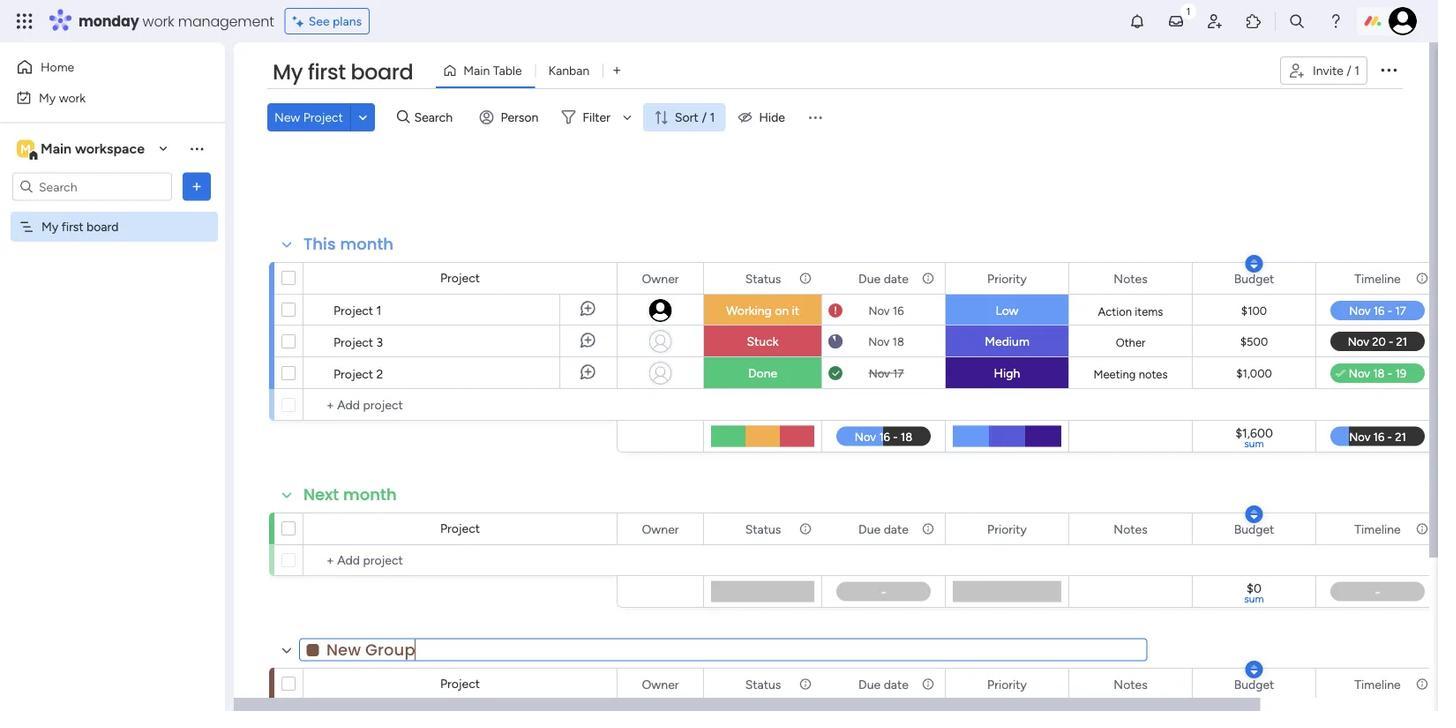Task type: vqa. For each thing, say whether or not it's contained in the screenshot.
first Owner Field from the bottom of the page
yes



Task type: locate. For each thing, give the bounding box(es) containing it.
0 vertical spatial date
[[884, 271, 909, 286]]

date
[[884, 271, 909, 286], [884, 522, 909, 537], [884, 677, 909, 692]]

month right this
[[340, 233, 394, 255]]

project
[[303, 110, 343, 125], [440, 270, 480, 285], [334, 303, 373, 318], [334, 334, 373, 349], [334, 366, 373, 381], [440, 521, 480, 536], [440, 676, 480, 691]]

1 horizontal spatial 1
[[710, 110, 715, 125]]

nov left 16
[[869, 304, 890, 318]]

2 budget from the top
[[1234, 522, 1275, 537]]

Due date field
[[854, 269, 913, 288], [854, 519, 913, 539], [854, 675, 913, 694]]

1 vertical spatial first
[[61, 219, 83, 234]]

nov 17
[[869, 366, 904, 380]]

0 vertical spatial first
[[308, 57, 346, 87]]

due date
[[859, 271, 909, 286], [859, 522, 909, 537], [859, 677, 909, 692]]

sum
[[1244, 437, 1264, 450], [1244, 593, 1264, 605]]

first inside field
[[308, 57, 346, 87]]

owner
[[642, 271, 679, 286], [642, 522, 679, 537], [642, 677, 679, 692]]

options image
[[1378, 59, 1400, 80], [188, 178, 206, 195]]

0 horizontal spatial main
[[41, 140, 72, 157]]

0 vertical spatial due
[[859, 271, 881, 286]]

0 horizontal spatial my first board
[[41, 219, 119, 234]]

my first board inside my first board field
[[273, 57, 413, 87]]

0 horizontal spatial options image
[[188, 178, 206, 195]]

sort desc image down $0 sum
[[1251, 664, 1258, 676]]

it
[[792, 303, 800, 318]]

1 vertical spatial due date field
[[854, 519, 913, 539]]

column information image
[[799, 271, 813, 285], [1415, 522, 1430, 536], [799, 677, 813, 691], [921, 677, 935, 691], [1415, 677, 1430, 691]]

1 vertical spatial owner
[[642, 522, 679, 537]]

/ inside button
[[1347, 63, 1352, 78]]

nov for nov 18
[[868, 334, 890, 349]]

2
[[376, 366, 383, 381]]

2 status field from the top
[[741, 519, 786, 539]]

main left table
[[463, 63, 490, 78]]

2 vertical spatial date
[[884, 677, 909, 692]]

0 vertical spatial options image
[[1378, 59, 1400, 80]]

budget
[[1234, 271, 1275, 286], [1234, 522, 1275, 537], [1234, 677, 1275, 692]]

2 vertical spatial budget field
[[1230, 675, 1279, 694]]

1 up 3
[[376, 303, 382, 318]]

due
[[859, 271, 881, 286], [859, 522, 881, 537], [859, 677, 881, 692]]

2 vertical spatial due date field
[[854, 675, 913, 694]]

$500
[[1241, 335, 1268, 349]]

1 vertical spatial work
[[59, 90, 86, 105]]

Status field
[[741, 269, 786, 288], [741, 519, 786, 539], [741, 675, 786, 694]]

3 nov from the top
[[869, 366, 890, 380]]

2 vertical spatial priority
[[988, 677, 1027, 692]]

1 vertical spatial my
[[39, 90, 56, 105]]

2 budget field from the top
[[1230, 519, 1279, 539]]

status
[[745, 271, 781, 286], [745, 522, 781, 537], [745, 677, 781, 692]]

m
[[20, 141, 31, 156]]

3 due date field from the top
[[854, 675, 913, 694]]

menu image
[[807, 109, 824, 126]]

1 vertical spatial notes
[[1114, 522, 1148, 537]]

2 status from the top
[[745, 522, 781, 537]]

18
[[893, 334, 904, 349]]

2 priority field from the top
[[983, 519, 1031, 539]]

1 vertical spatial owner field
[[638, 519, 683, 539]]

work inside button
[[59, 90, 86, 105]]

first up the new project in the top of the page
[[308, 57, 346, 87]]

my down the home
[[39, 90, 56, 105]]

status for 2nd status field from the bottom of the page
[[745, 522, 781, 537]]

1 due from the top
[[859, 271, 881, 286]]

main
[[463, 63, 490, 78], [41, 140, 72, 157]]

work
[[143, 11, 174, 31], [59, 90, 86, 105]]

1 budget field from the top
[[1230, 269, 1279, 288]]

2 vertical spatial sort desc image
[[1251, 664, 1258, 676]]

2 vertical spatial owner field
[[638, 675, 683, 694]]

arrow down image
[[617, 107, 638, 128]]

0 horizontal spatial 1
[[376, 303, 382, 318]]

1 vertical spatial sum
[[1244, 593, 1264, 605]]

sum inside the $1,600 sum
[[1244, 437, 1264, 450]]

sort desc image up $100
[[1251, 258, 1258, 270]]

sort desc image for 2nd budget "field"
[[1251, 508, 1258, 521]]

apps image
[[1245, 12, 1263, 30]]

invite / 1 button
[[1280, 56, 1368, 85]]

2 priority from the top
[[988, 522, 1027, 537]]

0 vertical spatial status
[[745, 271, 781, 286]]

hide
[[759, 110, 785, 125]]

other
[[1116, 335, 1146, 349]]

1 horizontal spatial /
[[1347, 63, 1352, 78]]

1 nov from the top
[[869, 304, 890, 318]]

2 vertical spatial nov
[[869, 366, 890, 380]]

1
[[1355, 63, 1360, 78], [710, 110, 715, 125], [376, 303, 382, 318]]

1 status from the top
[[745, 271, 781, 286]]

1 vertical spatial due date
[[859, 522, 909, 537]]

1 for invite / 1
[[1355, 63, 1360, 78]]

1 vertical spatial budget
[[1234, 522, 1275, 537]]

1 notes from the top
[[1114, 271, 1148, 286]]

workspace
[[75, 140, 145, 157]]

0 vertical spatial priority field
[[983, 269, 1031, 288]]

Timeline field
[[1350, 269, 1405, 288], [1350, 519, 1405, 539], [1350, 675, 1405, 694]]

1 due date from the top
[[859, 271, 909, 286]]

filter button
[[554, 103, 638, 131]]

1 vertical spatial nov
[[868, 334, 890, 349]]

3 timeline from the top
[[1355, 677, 1401, 692]]

0 vertical spatial 1
[[1355, 63, 1360, 78]]

This month field
[[299, 233, 398, 256]]

/ right sort
[[702, 110, 707, 125]]

+ Add project text field
[[312, 394, 609, 416]]

1 vertical spatial timeline
[[1355, 522, 1401, 537]]

2 horizontal spatial 1
[[1355, 63, 1360, 78]]

items
[[1135, 304, 1163, 319]]

see plans
[[309, 14, 362, 29]]

/ for sort
[[702, 110, 707, 125]]

1 priority from the top
[[988, 271, 1027, 286]]

my work
[[39, 90, 86, 105]]

1 horizontal spatial work
[[143, 11, 174, 31]]

2 vertical spatial timeline
[[1355, 677, 1401, 692]]

1 priority field from the top
[[983, 269, 1031, 288]]

sort desc image for 3rd budget "field" from the bottom
[[1251, 258, 1258, 270]]

1 vertical spatial my first board
[[41, 219, 119, 234]]

project inside button
[[303, 110, 343, 125]]

1 vertical spatial notes field
[[1110, 519, 1152, 539]]

month for next month
[[343, 484, 397, 506]]

2 vertical spatial status
[[745, 677, 781, 692]]

2 vertical spatial status field
[[741, 675, 786, 694]]

status for third status field from the bottom
[[745, 271, 781, 286]]

options image down workspace options 'image' on the left of the page
[[188, 178, 206, 195]]

Owner field
[[638, 269, 683, 288], [638, 519, 683, 539], [638, 675, 683, 694]]

1 vertical spatial /
[[702, 110, 707, 125]]

first down search in workspace field
[[61, 219, 83, 234]]

1 inside button
[[1355, 63, 1360, 78]]

0 vertical spatial priority
[[988, 271, 1027, 286]]

john smith image
[[1389, 7, 1417, 35]]

project 2
[[334, 366, 383, 381]]

3 priority field from the top
[[983, 675, 1031, 694]]

person button
[[473, 103, 549, 131]]

my first board up angle down image in the top left of the page
[[273, 57, 413, 87]]

v2 overdue deadline image
[[829, 302, 843, 319]]

1 horizontal spatial first
[[308, 57, 346, 87]]

1 vertical spatial timeline field
[[1350, 519, 1405, 539]]

0 vertical spatial owner field
[[638, 269, 683, 288]]

0 vertical spatial due date field
[[854, 269, 913, 288]]

2 vertical spatial my
[[41, 219, 58, 234]]

Priority field
[[983, 269, 1031, 288], [983, 519, 1031, 539], [983, 675, 1031, 694]]

this month
[[304, 233, 394, 255]]

0 vertical spatial owner
[[642, 271, 679, 286]]

1 horizontal spatial board
[[351, 57, 413, 87]]

nov 18
[[868, 334, 904, 349]]

2 nov from the top
[[868, 334, 890, 349]]

1 sum from the top
[[1244, 437, 1264, 450]]

nov
[[869, 304, 890, 318], [868, 334, 890, 349], [869, 366, 890, 380]]

1 vertical spatial month
[[343, 484, 397, 506]]

timeline for second timeline field from the bottom
[[1355, 522, 1401, 537]]

$1,000
[[1236, 367, 1272, 381]]

1 right sort
[[710, 110, 715, 125]]

None field
[[299, 638, 1148, 661]]

1 vertical spatial sort desc image
[[1251, 508, 1258, 521]]

search everything image
[[1288, 12, 1306, 30]]

work down the home
[[59, 90, 86, 105]]

1 right invite
[[1355, 63, 1360, 78]]

month
[[340, 233, 394, 255], [343, 484, 397, 506]]

month for this month
[[340, 233, 394, 255]]

3 timeline field from the top
[[1350, 675, 1405, 694]]

1 vertical spatial board
[[87, 219, 119, 234]]

medium
[[985, 334, 1030, 349]]

my up new
[[273, 57, 303, 87]]

budget for 2nd budget "field"
[[1234, 522, 1275, 537]]

person
[[501, 110, 539, 125]]

0 vertical spatial budget field
[[1230, 269, 1279, 288]]

Search in workspace field
[[37, 176, 147, 197]]

2 vertical spatial due date
[[859, 677, 909, 692]]

1 vertical spatial date
[[884, 522, 909, 537]]

notifications image
[[1129, 12, 1146, 30]]

options image down the john smith "image"
[[1378, 59, 1400, 80]]

3 due from the top
[[859, 677, 881, 692]]

timeline for first timeline field from the bottom of the page
[[1355, 677, 1401, 692]]

home button
[[11, 53, 190, 81]]

2 notes from the top
[[1114, 522, 1148, 537]]

0 vertical spatial sum
[[1244, 437, 1264, 450]]

sort
[[675, 110, 699, 125]]

sort desc image up $0
[[1251, 508, 1258, 521]]

workspace options image
[[188, 140, 206, 157]]

see
[[309, 14, 330, 29]]

board inside field
[[351, 57, 413, 87]]

1 sort desc image from the top
[[1251, 258, 1258, 270]]

Budget field
[[1230, 269, 1279, 288], [1230, 519, 1279, 539], [1230, 675, 1279, 694]]

0 vertical spatial status field
[[741, 269, 786, 288]]

2 vertical spatial priority field
[[983, 675, 1031, 694]]

0 horizontal spatial first
[[61, 219, 83, 234]]

board up angle down image in the top left of the page
[[351, 57, 413, 87]]

month inside the next month "field"
[[343, 484, 397, 506]]

/ right invite
[[1347, 63, 1352, 78]]

0 vertical spatial month
[[340, 233, 394, 255]]

v2 done deadline image
[[829, 365, 843, 382]]

2 vertical spatial owner
[[642, 677, 679, 692]]

0 vertical spatial notes field
[[1110, 269, 1152, 288]]

Next month field
[[299, 484, 401, 507]]

1 vertical spatial priority field
[[983, 519, 1031, 539]]

project 1
[[334, 303, 382, 318]]

3 notes field from the top
[[1110, 675, 1152, 694]]

1 vertical spatial due
[[859, 522, 881, 537]]

my first board
[[273, 57, 413, 87], [41, 219, 119, 234]]

first
[[308, 57, 346, 87], [61, 219, 83, 234]]

2 vertical spatial timeline field
[[1350, 675, 1405, 694]]

1 vertical spatial 1
[[710, 110, 715, 125]]

monday work management
[[79, 11, 274, 31]]

table
[[493, 63, 522, 78]]

this
[[304, 233, 336, 255]]

3
[[376, 334, 383, 349]]

1 owner field from the top
[[638, 269, 683, 288]]

2 vertical spatial notes field
[[1110, 675, 1152, 694]]

1 vertical spatial options image
[[188, 178, 206, 195]]

main table button
[[436, 56, 535, 85]]

option
[[0, 211, 225, 214]]

my first board down search in workspace field
[[41, 219, 119, 234]]

my down search in workspace field
[[41, 219, 58, 234]]

0 vertical spatial /
[[1347, 63, 1352, 78]]

0 horizontal spatial board
[[87, 219, 119, 234]]

1 timeline from the top
[[1355, 271, 1401, 286]]

my first board inside 'my first board' list box
[[41, 219, 119, 234]]

nov for nov 16
[[869, 304, 890, 318]]

1 budget from the top
[[1234, 271, 1275, 286]]

0 vertical spatial due date
[[859, 271, 909, 286]]

1 vertical spatial budget field
[[1230, 519, 1279, 539]]

0 horizontal spatial /
[[702, 110, 707, 125]]

3 status field from the top
[[741, 675, 786, 694]]

/
[[1347, 63, 1352, 78], [702, 110, 707, 125]]

nov left 18
[[868, 334, 890, 349]]

work for my
[[59, 90, 86, 105]]

2 sort desc image from the top
[[1251, 508, 1258, 521]]

dapulse checkmark sign image
[[1336, 364, 1346, 385]]

1 vertical spatial status
[[745, 522, 781, 537]]

1 horizontal spatial main
[[463, 63, 490, 78]]

2 vertical spatial budget
[[1234, 677, 1275, 692]]

add view image
[[613, 64, 621, 77]]

board inside list box
[[87, 219, 119, 234]]

0 horizontal spatial work
[[59, 90, 86, 105]]

1 vertical spatial priority
[[988, 522, 1027, 537]]

column information image
[[921, 271, 935, 285], [1415, 271, 1430, 285], [799, 522, 813, 536], [921, 522, 935, 536]]

priority
[[988, 271, 1027, 286], [988, 522, 1027, 537], [988, 677, 1027, 692]]

2 owner field from the top
[[638, 519, 683, 539]]

1 horizontal spatial options image
[[1378, 59, 1400, 80]]

work right monday
[[143, 11, 174, 31]]

1 status field from the top
[[741, 269, 786, 288]]

invite
[[1313, 63, 1344, 78]]

0 vertical spatial my
[[273, 57, 303, 87]]

2 vertical spatial notes
[[1114, 677, 1148, 692]]

3 status from the top
[[745, 677, 781, 692]]

board down search in workspace field
[[87, 219, 119, 234]]

Notes field
[[1110, 269, 1152, 288], [1110, 519, 1152, 539], [1110, 675, 1152, 694]]

0 vertical spatial timeline field
[[1350, 269, 1405, 288]]

3 notes from the top
[[1114, 677, 1148, 692]]

notes
[[1114, 271, 1148, 286], [1114, 522, 1148, 537], [1114, 677, 1148, 692]]

0 vertical spatial main
[[463, 63, 490, 78]]

month inside this month field
[[340, 233, 394, 255]]

2 vertical spatial due
[[859, 677, 881, 692]]

timeline
[[1355, 271, 1401, 286], [1355, 522, 1401, 537], [1355, 677, 1401, 692]]

2 timeline from the top
[[1355, 522, 1401, 537]]

0 vertical spatial notes
[[1114, 271, 1148, 286]]

month right next
[[343, 484, 397, 506]]

main for main workspace
[[41, 140, 72, 157]]

timeline for first timeline field from the top
[[1355, 271, 1401, 286]]

0 vertical spatial board
[[351, 57, 413, 87]]

3 budget from the top
[[1234, 677, 1275, 692]]

0 vertical spatial timeline
[[1355, 271, 1401, 286]]

0 vertical spatial my first board
[[273, 57, 413, 87]]

main inside main table button
[[463, 63, 490, 78]]

0 vertical spatial work
[[143, 11, 174, 31]]

2 sum from the top
[[1244, 593, 1264, 605]]

nov left 17
[[869, 366, 890, 380]]

board
[[351, 57, 413, 87], [87, 219, 119, 234]]

main right workspace image
[[41, 140, 72, 157]]

sort desc image
[[1251, 258, 1258, 270], [1251, 508, 1258, 521], [1251, 664, 1258, 676]]

see plans button
[[285, 8, 370, 34]]

sum for $0
[[1244, 593, 1264, 605]]

1 vertical spatial main
[[41, 140, 72, 157]]

0 vertical spatial sort desc image
[[1251, 258, 1258, 270]]

0 vertical spatial nov
[[869, 304, 890, 318]]

0 vertical spatial budget
[[1234, 271, 1275, 286]]

monday
[[79, 11, 139, 31]]

meeting
[[1094, 367, 1136, 381]]

1 horizontal spatial my first board
[[273, 57, 413, 87]]

3 sort desc image from the top
[[1251, 664, 1258, 676]]

main inside workspace selection element
[[41, 140, 72, 157]]

1 vertical spatial status field
[[741, 519, 786, 539]]

high
[[994, 366, 1020, 381]]

column information image for second timeline field from the bottom
[[1415, 522, 1430, 536]]

my
[[273, 57, 303, 87], [39, 90, 56, 105], [41, 219, 58, 234]]

2 due date from the top
[[859, 522, 909, 537]]

management
[[178, 11, 274, 31]]



Task type: describe. For each thing, give the bounding box(es) containing it.
hide button
[[731, 103, 796, 131]]

nov for nov 17
[[869, 366, 890, 380]]

my inside list box
[[41, 219, 58, 234]]

home
[[41, 60, 74, 75]]

column information image for third status field from the bottom
[[799, 271, 813, 285]]

notes for 2nd notes field
[[1114, 522, 1148, 537]]

next
[[304, 484, 339, 506]]

My first board field
[[268, 57, 418, 87]]

plans
[[333, 14, 362, 29]]

3 owner field from the top
[[638, 675, 683, 694]]

angle down image
[[359, 111, 367, 124]]

workspace image
[[17, 139, 34, 158]]

sort / 1
[[675, 110, 715, 125]]

on
[[775, 303, 789, 318]]

meeting notes
[[1094, 367, 1168, 381]]

2 date from the top
[[884, 522, 909, 537]]

Search field
[[410, 105, 463, 130]]

column information image for first timeline field from the bottom of the page
[[1415, 677, 1430, 691]]

/ for invite
[[1347, 63, 1352, 78]]

invite members image
[[1206, 12, 1224, 30]]

v2 search image
[[397, 107, 410, 127]]

+ Add project text field
[[312, 550, 609, 571]]

working
[[726, 303, 772, 318]]

budget for 3rd budget "field" from the bottom
[[1234, 271, 1275, 286]]

1 for sort / 1
[[710, 110, 715, 125]]

2 owner from the top
[[642, 522, 679, 537]]

3 due date from the top
[[859, 677, 909, 692]]

working on it
[[726, 303, 800, 318]]

action
[[1098, 304, 1132, 319]]

new
[[274, 110, 300, 125]]

work for monday
[[143, 11, 174, 31]]

budget for 3rd budget "field" from the top of the page
[[1234, 677, 1275, 692]]

inbox image
[[1167, 12, 1185, 30]]

action items
[[1098, 304, 1163, 319]]

1 date from the top
[[884, 271, 909, 286]]

notes for first notes field from the bottom
[[1114, 677, 1148, 692]]

my inside field
[[273, 57, 303, 87]]

kanban
[[549, 63, 590, 78]]

low
[[996, 303, 1019, 318]]

column information image for 1st status field from the bottom
[[799, 677, 813, 691]]

$100
[[1241, 304, 1267, 318]]

project 3
[[334, 334, 383, 349]]

main table
[[463, 63, 522, 78]]

$1,600
[[1236, 425, 1273, 440]]

$1,600 sum
[[1236, 425, 1273, 450]]

stuck
[[747, 334, 779, 349]]

invite / 1
[[1313, 63, 1360, 78]]

next month
[[304, 484, 397, 506]]

2 due from the top
[[859, 522, 881, 537]]

$0
[[1247, 581, 1262, 596]]

done
[[748, 366, 778, 381]]

workspace selection element
[[17, 138, 147, 161]]

sort desc image for 3rd budget "field" from the top of the page
[[1251, 664, 1258, 676]]

first inside list box
[[61, 219, 83, 234]]

2 due date field from the top
[[854, 519, 913, 539]]

main workspace
[[41, 140, 145, 157]]

3 priority from the top
[[988, 677, 1027, 692]]

select product image
[[16, 12, 34, 30]]

sum for $1,600
[[1244, 437, 1264, 450]]

3 date from the top
[[884, 677, 909, 692]]

notes for third notes field from the bottom
[[1114, 271, 1148, 286]]

1 timeline field from the top
[[1350, 269, 1405, 288]]

$0 sum
[[1244, 581, 1264, 605]]

help image
[[1327, 12, 1345, 30]]

17
[[893, 366, 904, 380]]

3 owner from the top
[[642, 677, 679, 692]]

main for main table
[[463, 63, 490, 78]]

notes
[[1139, 367, 1168, 381]]

filter
[[583, 110, 611, 125]]

2 notes field from the top
[[1110, 519, 1152, 539]]

my inside button
[[39, 90, 56, 105]]

new project
[[274, 110, 343, 125]]

my first board list box
[[0, 208, 225, 480]]

2 timeline field from the top
[[1350, 519, 1405, 539]]

1 owner from the top
[[642, 271, 679, 286]]

nov 16
[[869, 304, 904, 318]]

2 vertical spatial 1
[[376, 303, 382, 318]]

my work button
[[11, 83, 190, 112]]

1 notes field from the top
[[1110, 269, 1152, 288]]

1 image
[[1181, 1, 1197, 21]]

new project button
[[267, 103, 350, 131]]

16
[[893, 304, 904, 318]]

status for 1st status field from the bottom
[[745, 677, 781, 692]]

3 budget field from the top
[[1230, 675, 1279, 694]]

kanban button
[[535, 56, 603, 85]]

1 due date field from the top
[[854, 269, 913, 288]]



